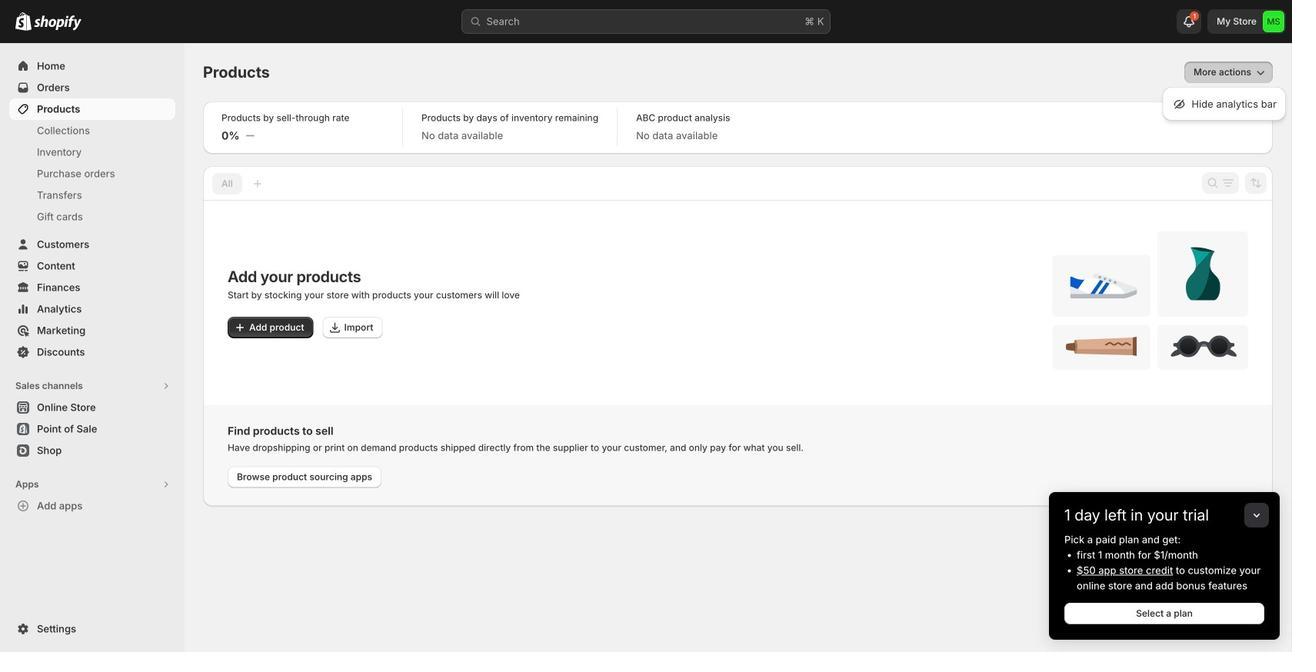 Task type: locate. For each thing, give the bounding box(es) containing it.
0 horizontal spatial shopify image
[[15, 12, 32, 31]]

shopify image
[[15, 12, 32, 31], [34, 15, 82, 31]]



Task type: describe. For each thing, give the bounding box(es) containing it.
1 horizontal spatial shopify image
[[34, 15, 82, 31]]

start by stocking your store with products your customers will love image
[[1052, 232, 1249, 370]]

my store image
[[1263, 11, 1285, 32]]



Task type: vqa. For each thing, say whether or not it's contained in the screenshot.
the left Shopify image
yes



